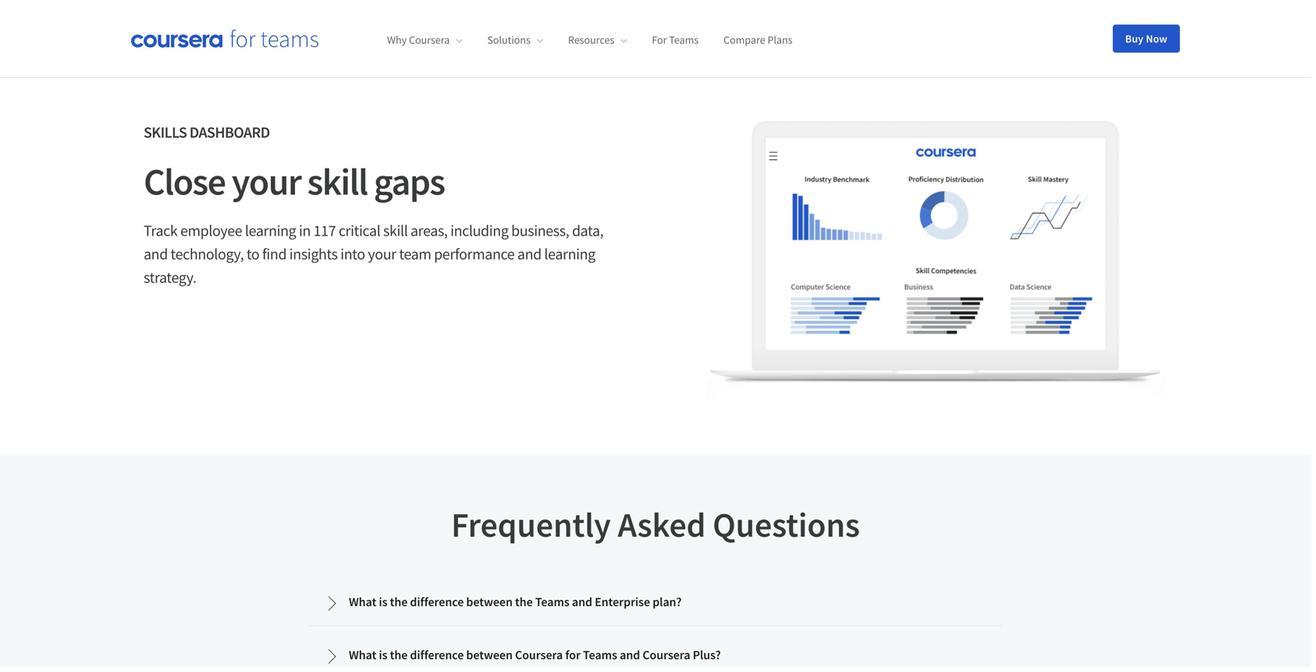 Task type: locate. For each thing, give the bounding box(es) containing it.
coursera for teams image
[[131, 30, 319, 48]]

1 horizontal spatial skill
[[383, 221, 408, 240]]

1 is from the top
[[379, 595, 388, 610]]

what
[[349, 595, 377, 610], [349, 648, 377, 663]]

learning down "data,"
[[545, 244, 596, 264]]

skill
[[307, 158, 368, 205], [383, 221, 408, 240]]

2 what from the top
[[349, 648, 377, 663]]

asked
[[618, 503, 706, 547]]

areas,
[[411, 221, 448, 240]]

1 vertical spatial between
[[466, 648, 513, 663]]

0 vertical spatial what
[[349, 595, 377, 610]]

2 horizontal spatial teams
[[669, 33, 699, 47]]

dashboard
[[190, 123, 270, 142]]

1 difference from the top
[[410, 595, 464, 610]]

compare plans link
[[724, 33, 793, 47]]

skill up the team at the top
[[383, 221, 408, 240]]

1 vertical spatial learning
[[545, 244, 596, 264]]

1 horizontal spatial your
[[368, 244, 396, 264]]

including
[[451, 221, 509, 240]]

your
[[232, 158, 301, 205], [368, 244, 396, 264]]

1 between from the top
[[466, 595, 513, 610]]

what is the difference between the teams and enterprise plan?
[[349, 595, 682, 610]]

for
[[566, 648, 581, 663]]

skill inside track employee learning in 117 critical skill areas, including business, data, and technology, to find insights into your team performance and learning strategy.
[[383, 221, 408, 240]]

for teams link
[[652, 33, 699, 47]]

1 vertical spatial what
[[349, 648, 377, 663]]

0 vertical spatial between
[[466, 595, 513, 610]]

track
[[144, 221, 178, 240]]

the for coursera
[[390, 648, 408, 663]]

skills dashboard 2 image
[[706, 121, 1168, 405]]

2 vertical spatial teams
[[583, 648, 618, 663]]

1 horizontal spatial learning
[[545, 244, 596, 264]]

coursera
[[409, 33, 450, 47], [515, 648, 563, 663], [643, 648, 691, 663]]

1 vertical spatial skill
[[383, 221, 408, 240]]

what is the difference between the teams and enterprise plan? button
[[312, 582, 1000, 624]]

difference
[[410, 595, 464, 610], [410, 648, 464, 663]]

0 vertical spatial skill
[[307, 158, 368, 205]]

skill up "117"
[[307, 158, 368, 205]]

between
[[466, 595, 513, 610], [466, 648, 513, 663]]

1 what from the top
[[349, 595, 377, 610]]

coursera left for
[[515, 648, 563, 663]]

data,
[[572, 221, 604, 240]]

coursera right why
[[409, 33, 450, 47]]

between down what is the difference between the teams and enterprise plan?
[[466, 648, 513, 663]]

2 difference from the top
[[410, 648, 464, 663]]

for teams
[[652, 33, 699, 47]]

1 vertical spatial teams
[[535, 595, 570, 610]]

and down enterprise
[[620, 648, 640, 663]]

your down dashboard at the left top
[[232, 158, 301, 205]]

2 is from the top
[[379, 648, 388, 663]]

1 horizontal spatial coursera
[[515, 648, 563, 663]]

0 vertical spatial learning
[[245, 221, 296, 240]]

1 horizontal spatial teams
[[583, 648, 618, 663]]

1 vertical spatial difference
[[410, 648, 464, 663]]

0 vertical spatial is
[[379, 595, 388, 610]]

why coursera
[[387, 33, 450, 47]]

gaps
[[374, 158, 445, 205]]

coursera left plus?
[[643, 648, 691, 663]]

and inside the what is the difference between coursera for teams and coursera plus? dropdown button
[[620, 648, 640, 663]]

2 horizontal spatial coursera
[[643, 648, 691, 663]]

now
[[1146, 32, 1168, 46]]

0 horizontal spatial teams
[[535, 595, 570, 610]]

buy now button
[[1113, 25, 1180, 53]]

your inside track employee learning in 117 critical skill areas, including business, data, and technology, to find insights into your team performance and learning strategy.
[[368, 244, 396, 264]]

skills
[[144, 123, 187, 142]]

between for the
[[466, 595, 513, 610]]

performance
[[434, 244, 515, 264]]

1 vertical spatial is
[[379, 648, 388, 663]]

close
[[144, 158, 225, 205]]

questions
[[713, 503, 860, 547]]

0 vertical spatial your
[[232, 158, 301, 205]]

the
[[390, 595, 408, 610], [515, 595, 533, 610], [390, 648, 408, 663]]

teams
[[669, 33, 699, 47], [535, 595, 570, 610], [583, 648, 618, 663]]

0 vertical spatial difference
[[410, 595, 464, 610]]

the for the
[[390, 595, 408, 610]]

resources
[[568, 33, 615, 47]]

1 vertical spatial your
[[368, 244, 396, 264]]

and left enterprise
[[572, 595, 593, 610]]

learning
[[245, 221, 296, 240], [545, 244, 596, 264]]

and
[[144, 244, 168, 264], [518, 244, 542, 264], [572, 595, 593, 610], [620, 648, 640, 663]]

into
[[341, 244, 365, 264]]

resources link
[[568, 33, 627, 47]]

in
[[299, 221, 311, 240]]

2 between from the top
[[466, 648, 513, 663]]

strategy.
[[144, 268, 196, 287]]

is
[[379, 595, 388, 610], [379, 648, 388, 663]]

between for coursera
[[466, 648, 513, 663]]

learning up find
[[245, 221, 296, 240]]

0 horizontal spatial learning
[[245, 221, 296, 240]]

0 horizontal spatial skill
[[307, 158, 368, 205]]

what is the difference between coursera for teams and coursera plus? button
[[312, 635, 1000, 668]]

your right into
[[368, 244, 396, 264]]

between up "what is the difference between coursera for teams and coursera plus?"
[[466, 595, 513, 610]]

buy
[[1126, 32, 1144, 46]]



Task type: vqa. For each thing, say whether or not it's contained in the screenshot.
three
no



Task type: describe. For each thing, give the bounding box(es) containing it.
why
[[387, 33, 407, 47]]

frequently asked questions
[[451, 503, 860, 547]]

enterprise
[[595, 595, 650, 610]]

plans
[[768, 33, 793, 47]]

117
[[314, 221, 336, 240]]

solutions link
[[487, 33, 543, 47]]

is for what is the difference between coursera for teams and coursera plus?
[[379, 648, 388, 663]]

to
[[247, 244, 259, 264]]

track employee learning in 117 critical skill areas, including business, data, and technology, to find insights into your team performance and learning strategy.
[[144, 221, 604, 287]]

technology,
[[171, 244, 244, 264]]

critical
[[339, 221, 381, 240]]

difference for coursera
[[410, 648, 464, 663]]

solutions
[[487, 33, 531, 47]]

compare
[[724, 33, 766, 47]]

employee
[[180, 221, 242, 240]]

skills dashboard
[[144, 123, 270, 142]]

0 vertical spatial teams
[[669, 33, 699, 47]]

plus?
[[693, 648, 721, 663]]

compare plans
[[724, 33, 793, 47]]

0 horizontal spatial your
[[232, 158, 301, 205]]

plan?
[[653, 595, 682, 610]]

is for what is the difference between the teams and enterprise plan?
[[379, 595, 388, 610]]

what for what is the difference between the teams and enterprise plan?
[[349, 595, 377, 610]]

and down business,
[[518, 244, 542, 264]]

frequently
[[451, 503, 611, 547]]

and inside what is the difference between the teams and enterprise plan? dropdown button
[[572, 595, 593, 610]]

buy now
[[1126, 32, 1168, 46]]

team
[[399, 244, 431, 264]]

insights
[[289, 244, 338, 264]]

business,
[[511, 221, 569, 240]]

difference for the
[[410, 595, 464, 610]]

close your skill gaps
[[144, 158, 445, 205]]

and down track
[[144, 244, 168, 264]]

why coursera link
[[387, 33, 462, 47]]

what is the difference between coursera for teams and coursera plus?
[[349, 648, 721, 663]]

0 horizontal spatial coursera
[[409, 33, 450, 47]]

for
[[652, 33, 667, 47]]

what for what is the difference between coursera for teams and coursera plus?
[[349, 648, 377, 663]]

find
[[262, 244, 287, 264]]



